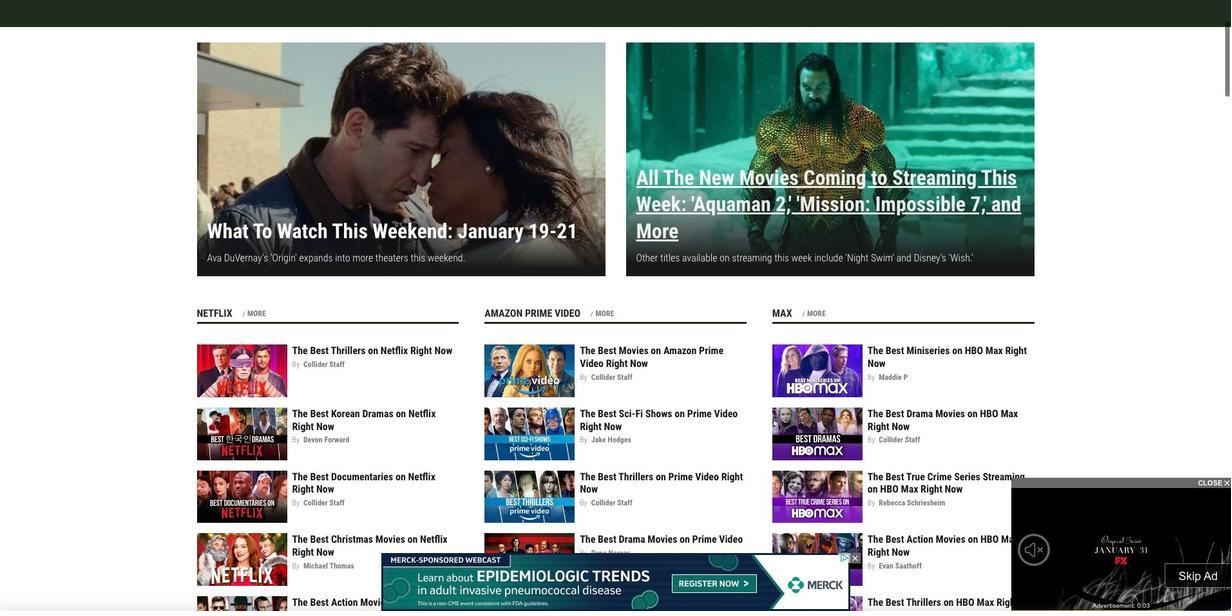Task type: describe. For each thing, give the bounding box(es) containing it.
video player region
[[1012, 488, 1231, 611]]

best-action-movies-hbo-feature 1 image
[[772, 534, 863, 586]]

best-true-crime-series-on-hbo-max 1 image
[[772, 471, 863, 523]]

best-drama-movies-hbo-max 1 image
[[772, 408, 863, 460]]

falling-for-christmas-lindsay-lohan-the-christmas-chronicles-2-kurt-russell-goldie-hawn 1 image
[[197, 534, 287, 586]]

the cast of house of gucci 1 image
[[485, 534, 575, 586]]

the-best-thrillers-on-netflix-feature 1 image
[[197, 345, 287, 398]]

1 image
[[197, 471, 287, 523]]

prime-video-no-time-to-die-top-gun-maverick-m3gan 1 image
[[485, 345, 575, 398]]

the-best-action-movies-on-netflix-right-now 1 image
[[197, 597, 287, 611]]



Task type: vqa. For each thing, say whether or not it's contained in the screenshot.
The-Best-Thrillers-on-Netflix-feature 1 image
yes



Task type: locate. For each thing, give the bounding box(es) containing it.
hbo-max-sharp-objects-amy-adams-watchmen-regina-king-the-outsider-ben-mendelsohn 1 image
[[772, 345, 863, 398]]

advertisement element
[[381, 553, 850, 611]]

best-korean-dramas 1 image
[[197, 408, 287, 460]]

best-thrillers-hbo-max 1 image
[[772, 597, 863, 611]]

best-sci-fi-shows-prime-video-2022-feature 1 image
[[485, 408, 575, 460]]

best-thrillers-on-prime-video-feature 1 image
[[485, 471, 575, 523]]

best-romance-shows-on-prime-video 1 image
[[485, 597, 575, 611]]

jason momoa as arthur curry/aquaman in his yellow and green suit in aquaman and the lost kingdom image
[[626, 43, 1034, 270]]

origin jon bernthal aunjanue ellis taylor featured image
[[197, 43, 605, 270]]



